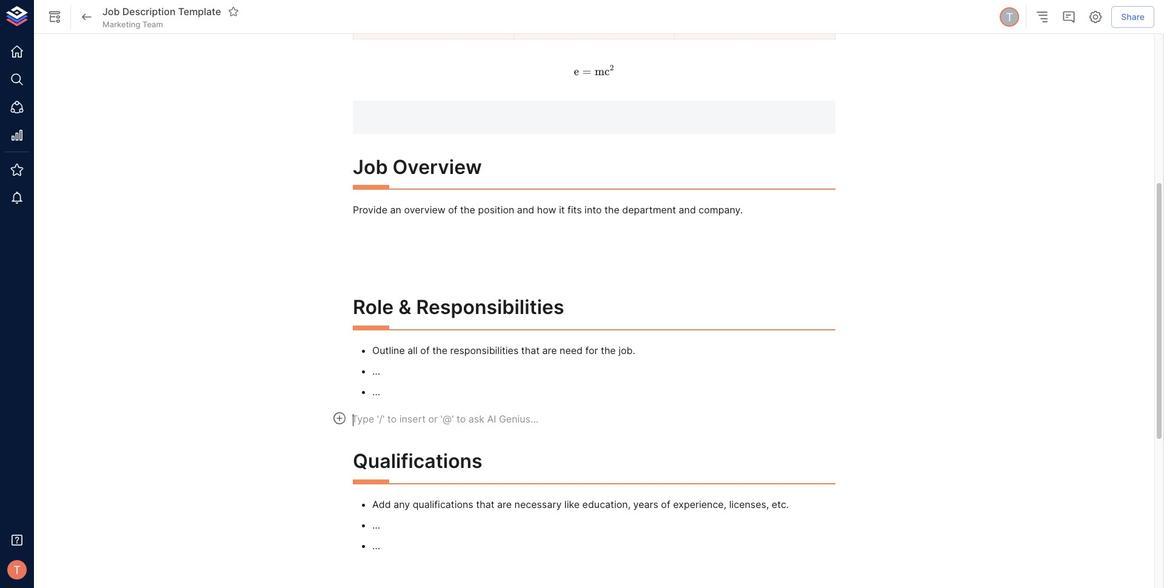 Task type: describe. For each thing, give the bounding box(es) containing it.
e
[[574, 65, 580, 78]]

1 vertical spatial t button
[[4, 557, 30, 584]]

settings image
[[1089, 10, 1104, 24]]

add any qualifications that are necessary like education, years of experience, licenses, etc.
[[373, 499, 789, 511]]

share
[[1122, 11, 1145, 22]]

1 horizontal spatial t
[[1007, 10, 1014, 24]]

necessary
[[515, 499, 562, 511]]

overview
[[404, 204, 446, 216]]

job description template
[[103, 5, 221, 17]]

c
[[605, 65, 610, 78]]

marketing
[[103, 19, 140, 29]]

1 vertical spatial are
[[498, 499, 512, 511]]

it
[[559, 204, 565, 216]]

position
[[478, 204, 515, 216]]

job overview
[[353, 155, 482, 179]]

0 vertical spatial t button
[[999, 5, 1022, 29]]

marketing team
[[103, 19, 163, 29]]

like
[[565, 499, 580, 511]]

2 vertical spatial of
[[662, 499, 671, 511]]

1 horizontal spatial that
[[522, 344, 540, 357]]

1 vertical spatial t
[[13, 564, 21, 577]]

=
[[583, 65, 592, 78]]

provide an overview of the position and how it fits into the department and company.
[[353, 204, 743, 216]]

team
[[143, 19, 163, 29]]

any
[[394, 499, 410, 511]]

into
[[585, 204, 602, 216]]

favorite image
[[228, 6, 239, 17]]

the right the for
[[601, 344, 616, 357]]

the left position
[[461, 204, 476, 216]]

2
[[610, 63, 614, 73]]

go back image
[[79, 10, 94, 24]]

education,
[[583, 499, 631, 511]]

licenses,
[[730, 499, 770, 511]]

experience,
[[674, 499, 727, 511]]

for
[[586, 344, 598, 357]]

template
[[178, 5, 221, 17]]

outline all of the responsibilities that are need for the job.
[[373, 344, 636, 357]]

how
[[537, 204, 557, 216]]

show wiki image
[[47, 10, 62, 24]]



Task type: vqa. For each thing, say whether or not it's contained in the screenshot.
same in Create Periodic Reports To Keep Everyone On The Same Page.
no



Task type: locate. For each thing, give the bounding box(es) containing it.
need
[[560, 344, 583, 357]]

are
[[543, 344, 557, 357], [498, 499, 512, 511]]

role
[[353, 296, 394, 319]]

job
[[103, 5, 120, 17], [353, 155, 388, 179]]

0 horizontal spatial t button
[[4, 557, 30, 584]]

responsibilities
[[450, 344, 519, 357]]

marketing team link
[[103, 19, 163, 30]]

that right qualifications
[[476, 499, 495, 511]]

and left how
[[517, 204, 535, 216]]

table of contents image
[[1036, 10, 1050, 24]]

overview
[[393, 155, 482, 179]]

…
[[373, 365, 380, 377], [373, 386, 380, 398], [373, 519, 380, 532], [373, 540, 380, 552]]

2 … from the top
[[373, 386, 380, 398]]

qualifications
[[353, 450, 483, 473]]

t
[[1007, 10, 1014, 24], [13, 564, 21, 577]]

1 vertical spatial job
[[353, 155, 388, 179]]

are left need
[[543, 344, 557, 357]]

0 vertical spatial job
[[103, 5, 120, 17]]

1 horizontal spatial job
[[353, 155, 388, 179]]

job.
[[619, 344, 636, 357]]

m
[[595, 65, 605, 78]]

add
[[373, 499, 391, 511]]

and left company.
[[679, 204, 696, 216]]

an
[[390, 204, 402, 216]]

t button
[[999, 5, 1022, 29], [4, 557, 30, 584]]

are left necessary
[[498, 499, 512, 511]]

the
[[461, 204, 476, 216], [605, 204, 620, 216], [433, 344, 448, 357], [601, 344, 616, 357]]

that left need
[[522, 344, 540, 357]]

0 horizontal spatial job
[[103, 5, 120, 17]]

0 vertical spatial are
[[543, 344, 557, 357]]

the right all
[[433, 344, 448, 357]]

role & responsibilities
[[353, 296, 565, 319]]

share button
[[1112, 6, 1155, 28]]

1 vertical spatial that
[[476, 499, 495, 511]]

of right years
[[662, 499, 671, 511]]

2 and from the left
[[679, 204, 696, 216]]

0 horizontal spatial that
[[476, 499, 495, 511]]

3 … from the top
[[373, 519, 380, 532]]

that
[[522, 344, 540, 357], [476, 499, 495, 511]]

job for job overview
[[353, 155, 388, 179]]

&
[[399, 296, 412, 319]]

1 … from the top
[[373, 365, 380, 377]]

of right all
[[421, 344, 430, 357]]

the right "into"
[[605, 204, 620, 216]]

responsibilities
[[416, 296, 565, 319]]

qualifications
[[413, 499, 474, 511]]

1 horizontal spatial of
[[449, 204, 458, 216]]

0 horizontal spatial t
[[13, 564, 21, 577]]

of
[[449, 204, 458, 216], [421, 344, 430, 357], [662, 499, 671, 511]]

e = m c 2
[[574, 63, 614, 78]]

comments image
[[1063, 10, 1077, 24]]

department
[[623, 204, 677, 216]]

and
[[517, 204, 535, 216], [679, 204, 696, 216]]

1 vertical spatial of
[[421, 344, 430, 357]]

1 horizontal spatial are
[[543, 344, 557, 357]]

1 horizontal spatial and
[[679, 204, 696, 216]]

0 vertical spatial of
[[449, 204, 458, 216]]

0 vertical spatial t
[[1007, 10, 1014, 24]]

1 and from the left
[[517, 204, 535, 216]]

years
[[634, 499, 659, 511]]

all
[[408, 344, 418, 357]]

company.
[[699, 204, 743, 216]]

0 horizontal spatial and
[[517, 204, 535, 216]]

0 vertical spatial that
[[522, 344, 540, 357]]

1 horizontal spatial t button
[[999, 5, 1022, 29]]

etc.
[[772, 499, 789, 511]]

0 horizontal spatial of
[[421, 344, 430, 357]]

provide
[[353, 204, 388, 216]]

description
[[122, 5, 176, 17]]

job up the provide
[[353, 155, 388, 179]]

4 … from the top
[[373, 540, 380, 552]]

2 horizontal spatial of
[[662, 499, 671, 511]]

job up marketing
[[103, 5, 120, 17]]

0 horizontal spatial are
[[498, 499, 512, 511]]

job for job description template
[[103, 5, 120, 17]]

of right overview
[[449, 204, 458, 216]]

outline
[[373, 344, 405, 357]]

fits
[[568, 204, 582, 216]]



